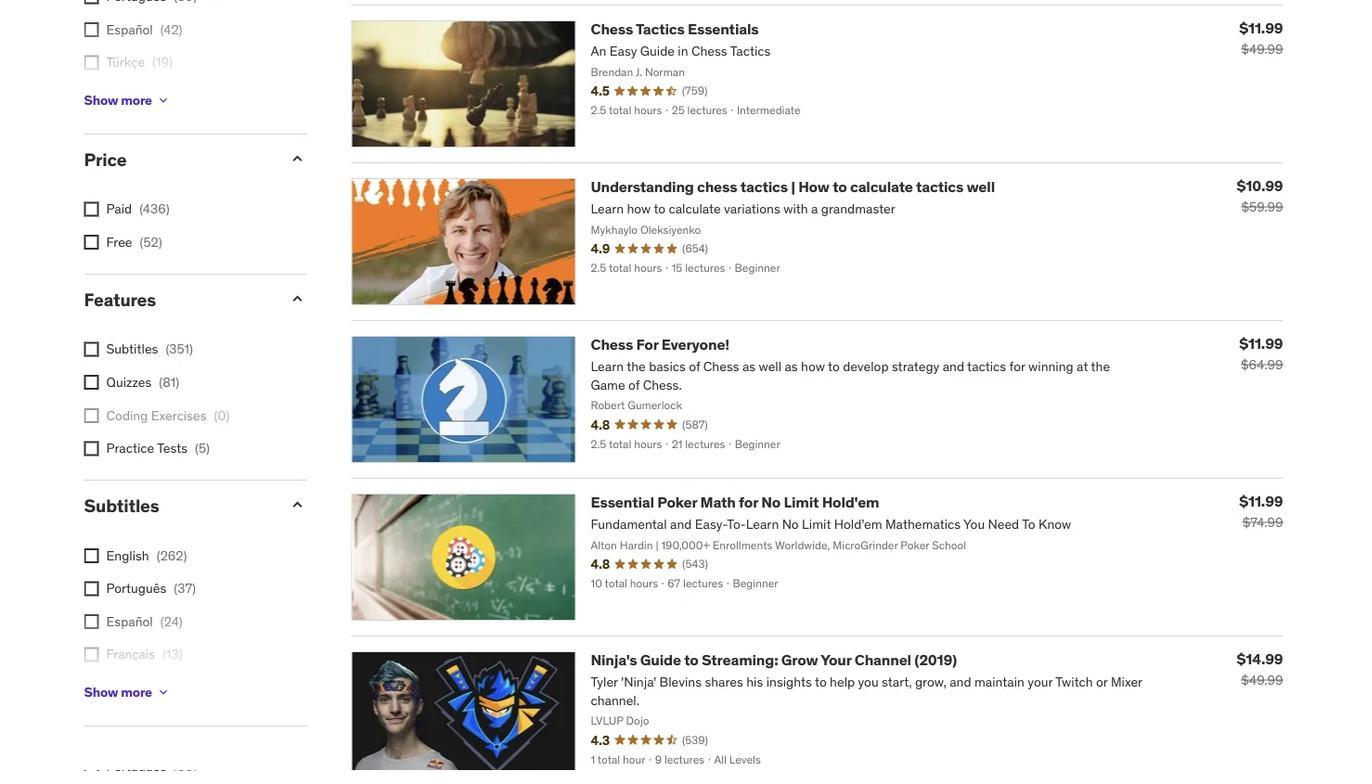 Task type: locate. For each thing, give the bounding box(es) containing it.
subtitles up quizzes
[[106, 341, 158, 358]]

1 vertical spatial more
[[121, 684, 152, 701]]

xsmall image for français
[[84, 648, 99, 663]]

xsmall image for paid
[[84, 202, 99, 217]]

more down türkçe (19)
[[121, 92, 152, 108]]

subtitles
[[106, 341, 158, 358], [84, 495, 159, 517]]

2 vertical spatial $11.99
[[1239, 492, 1283, 511]]

chess
[[697, 178, 737, 197]]

small image
[[288, 290, 307, 308], [288, 496, 307, 515]]

xsmall image
[[84, 0, 99, 5], [84, 23, 99, 38], [84, 56, 99, 71], [156, 93, 171, 108], [84, 343, 99, 357], [84, 376, 99, 390], [84, 409, 99, 423], [84, 442, 99, 457], [84, 549, 99, 564], [156, 685, 171, 700]]

(2019)
[[914, 651, 957, 670]]

(262)
[[157, 547, 187, 564]]

show more button down français
[[84, 674, 171, 711]]

$14.99
[[1237, 650, 1283, 669]]

show
[[84, 92, 118, 108], [84, 684, 118, 701]]

(436)
[[139, 201, 170, 218]]

how
[[798, 178, 830, 197]]

1 vertical spatial $11.99
[[1239, 334, 1283, 353]]

exercises
[[151, 407, 207, 424]]

1 $49.99 from the top
[[1241, 41, 1283, 58]]

$74.99
[[1242, 515, 1283, 531]]

everyone!
[[662, 336, 729, 355]]

show more button down türkçe
[[84, 82, 171, 119]]

0 horizontal spatial tactics
[[740, 178, 788, 197]]

subtitles for subtitles
[[84, 495, 159, 517]]

subtitles (351)
[[106, 341, 193, 358]]

0 vertical spatial more
[[121, 92, 152, 108]]

show for türkçe
[[84, 92, 118, 108]]

ninja's guide to streaming: grow your channel (2019)
[[591, 651, 957, 670]]

2 show from the top
[[84, 684, 118, 701]]

free
[[106, 234, 132, 251]]

more down français
[[121, 684, 152, 701]]

1 vertical spatial show more button
[[84, 674, 171, 711]]

0 vertical spatial show
[[84, 92, 118, 108]]

chess
[[591, 20, 633, 39], [591, 336, 633, 355]]

price
[[84, 149, 127, 171]]

1 vertical spatial small image
[[288, 496, 307, 515]]

features
[[84, 289, 156, 311]]

1 horizontal spatial tactics
[[916, 178, 964, 197]]

xsmall image left português
[[84, 582, 99, 597]]

0 vertical spatial show more
[[84, 92, 152, 108]]

$11.99 for chess tactics essentials
[[1239, 19, 1283, 38]]

tactics
[[636, 20, 685, 39]]

xsmall image for english
[[84, 549, 99, 564]]

small image for subtitles
[[288, 496, 307, 515]]

chess left tactics
[[591, 20, 633, 39]]

0 vertical spatial chess
[[591, 20, 633, 39]]

$49.99
[[1241, 41, 1283, 58], [1241, 673, 1283, 689]]

xsmall image left free
[[84, 235, 99, 250]]

4 xsmall image from the top
[[84, 615, 99, 630]]

to
[[833, 178, 847, 197], [684, 651, 699, 670]]

tactics left |
[[740, 178, 788, 197]]

show more button
[[84, 82, 171, 119], [84, 674, 171, 711]]

1 horizontal spatial to
[[833, 178, 847, 197]]

$11.99 for essential poker math for no limit hold'em
[[1239, 492, 1283, 511]]

xsmall image
[[84, 202, 99, 217], [84, 235, 99, 250], [84, 582, 99, 597], [84, 615, 99, 630], [84, 648, 99, 663]]

xsmall image for español
[[84, 23, 99, 38]]

calculate
[[850, 178, 913, 197]]

3 xsmall image from the top
[[84, 582, 99, 597]]

tactics
[[740, 178, 788, 197], [916, 178, 964, 197]]

english
[[106, 547, 149, 564]]

2 español from the top
[[106, 613, 153, 630]]

0 vertical spatial $49.99
[[1241, 41, 1283, 58]]

subtitles button
[[84, 495, 273, 517]]

hold'em
[[822, 493, 879, 512]]

coding exercises (0)
[[106, 407, 230, 424]]

1 xsmall image from the top
[[84, 202, 99, 217]]

$49.99 for $14.99
[[1241, 673, 1283, 689]]

0 vertical spatial to
[[833, 178, 847, 197]]

xsmall image for subtitles
[[84, 343, 99, 357]]

español (24)
[[106, 613, 183, 630]]

(13)
[[163, 646, 183, 663]]

xsmall image for coding
[[84, 409, 99, 423]]

xsmall image for free
[[84, 235, 99, 250]]

1 vertical spatial show more
[[84, 684, 152, 701]]

$11.99 $74.99
[[1239, 492, 1283, 531]]

(52)
[[140, 234, 162, 251]]

to right how
[[833, 178, 847, 197]]

español up français
[[106, 613, 153, 630]]

0 vertical spatial small image
[[288, 290, 307, 308]]

2 small image from the top
[[288, 496, 307, 515]]

chess for chess for everyone!
[[591, 336, 633, 355]]

0 vertical spatial español
[[106, 21, 153, 38]]

(24)
[[160, 613, 183, 630]]

español up türkçe
[[106, 21, 153, 38]]

español (42)
[[106, 21, 182, 38]]

1 show from the top
[[84, 92, 118, 108]]

0 vertical spatial show more button
[[84, 82, 171, 119]]

2 $11.99 from the top
[[1239, 334, 1283, 353]]

xsmall image left español (24)
[[84, 615, 99, 630]]

español
[[106, 21, 153, 38], [106, 613, 153, 630]]

chess for everyone!
[[591, 336, 729, 355]]

show more
[[84, 92, 152, 108], [84, 684, 152, 701]]

show more down français
[[84, 684, 152, 701]]

chess left for
[[591, 336, 633, 355]]

0 horizontal spatial to
[[684, 651, 699, 670]]

2 xsmall image from the top
[[84, 235, 99, 250]]

(81)
[[159, 374, 179, 391]]

1 español from the top
[[106, 21, 153, 38]]

show more down türkçe
[[84, 92, 152, 108]]

$49.99 inside $11.99 $49.99
[[1241, 41, 1283, 58]]

$49.99 inside $14.99 $49.99
[[1241, 673, 1283, 689]]

(351)
[[166, 341, 193, 358]]

1 vertical spatial $49.99
[[1241, 673, 1283, 689]]

more
[[121, 92, 152, 108], [121, 684, 152, 701]]

show down français
[[84, 684, 118, 701]]

5 xsmall image from the top
[[84, 648, 99, 663]]

show more button for türkçe
[[84, 82, 171, 119]]

2 tactics from the left
[[916, 178, 964, 197]]

1 vertical spatial chess
[[591, 336, 633, 355]]

(19)
[[152, 54, 173, 71]]

1 $11.99 from the top
[[1239, 19, 1283, 38]]

xsmall image left paid
[[84, 202, 99, 217]]

xsmall image for quizzes
[[84, 376, 99, 390]]

$49.99 for $11.99
[[1241, 41, 1283, 58]]

1 show more from the top
[[84, 92, 152, 108]]

1 chess from the top
[[591, 20, 633, 39]]

xsmall image for español
[[84, 615, 99, 630]]

2 more from the top
[[121, 684, 152, 701]]

$11.99 for chess for everyone!
[[1239, 334, 1283, 353]]

understanding
[[591, 178, 694, 197]]

tactics left well
[[916, 178, 964, 197]]

subtitles up english on the left
[[84, 495, 159, 517]]

$11.99
[[1239, 19, 1283, 38], [1239, 334, 1283, 353], [1239, 492, 1283, 511]]

2 show more button from the top
[[84, 674, 171, 711]]

0 vertical spatial subtitles
[[106, 341, 158, 358]]

show for español
[[84, 684, 118, 701]]

1 vertical spatial español
[[106, 613, 153, 630]]

3 $11.99 from the top
[[1239, 492, 1283, 511]]

1 vertical spatial subtitles
[[84, 495, 159, 517]]

show more for türkçe
[[84, 92, 152, 108]]

0 vertical spatial $11.99
[[1239, 19, 1283, 38]]

xsmall image left français
[[84, 648, 99, 663]]

1 more from the top
[[121, 92, 152, 108]]

no
[[761, 493, 781, 512]]

1 small image from the top
[[288, 290, 307, 308]]

to right guide
[[684, 651, 699, 670]]

1 vertical spatial show
[[84, 684, 118, 701]]

show down türkçe
[[84, 92, 118, 108]]

$14.99 $49.99
[[1237, 650, 1283, 689]]

$11.99 $49.99
[[1239, 19, 1283, 58]]

understanding chess tactics | how to calculate tactics well
[[591, 178, 995, 197]]

1 show more button from the top
[[84, 82, 171, 119]]

2 show more from the top
[[84, 684, 152, 701]]

practice tests (5)
[[106, 440, 210, 457]]

2 $49.99 from the top
[[1241, 673, 1283, 689]]

paid (436)
[[106, 201, 170, 218]]

2 chess from the top
[[591, 336, 633, 355]]



Task type: describe. For each thing, give the bounding box(es) containing it.
1 tactics from the left
[[740, 178, 788, 197]]

grow
[[781, 651, 818, 670]]

channel
[[855, 651, 911, 670]]

português
[[106, 580, 166, 597]]

show more for español
[[84, 684, 152, 701]]

(37)
[[174, 580, 196, 597]]

well
[[967, 178, 995, 197]]

ninja's
[[591, 651, 637, 670]]

english (262)
[[106, 547, 187, 564]]

streaming:
[[702, 651, 778, 670]]

small image for features
[[288, 290, 307, 308]]

math
[[700, 493, 736, 512]]

price button
[[84, 149, 273, 171]]

your
[[821, 651, 851, 670]]

for
[[636, 336, 658, 355]]

$10.99
[[1237, 176, 1283, 195]]

(5)
[[195, 440, 210, 457]]

français
[[106, 646, 155, 663]]

deutsch
[[106, 87, 155, 104]]

essentials
[[688, 20, 759, 39]]

paid
[[106, 201, 132, 218]]

essential
[[591, 493, 654, 512]]

subtitles for subtitles (351)
[[106, 341, 158, 358]]

show more button for español
[[84, 674, 171, 711]]

chess tactics essentials link
[[591, 20, 759, 39]]

español for español (42)
[[106, 21, 153, 38]]

español for español (24)
[[106, 613, 153, 630]]

$10.99 $59.99
[[1237, 176, 1283, 216]]

coding
[[106, 407, 148, 424]]

chess for everyone! link
[[591, 336, 729, 355]]

français (13)
[[106, 646, 183, 663]]

$11.99 $64.99
[[1239, 334, 1283, 374]]

italiano
[[106, 680, 149, 696]]

chess for chess tactics essentials
[[591, 20, 633, 39]]

free (52)
[[106, 234, 162, 251]]

quizzes (81)
[[106, 374, 179, 391]]

features button
[[84, 289, 273, 311]]

for
[[739, 493, 758, 512]]

more for türkçe
[[121, 92, 152, 108]]

chess tactics essentials
[[591, 20, 759, 39]]

small image
[[288, 150, 307, 168]]

poker
[[657, 493, 697, 512]]

xsmall image for türkçe
[[84, 56, 99, 71]]

ninja's guide to streaming: grow your channel (2019) link
[[591, 651, 957, 670]]

essential poker math for no limit hold'em
[[591, 493, 879, 512]]

quizzes
[[106, 374, 152, 391]]

türkçe
[[106, 54, 145, 71]]

guide
[[640, 651, 681, 670]]

essential poker math for no limit hold'em link
[[591, 493, 879, 512]]

tests
[[157, 440, 187, 457]]

xsmall image for português
[[84, 582, 99, 597]]

português (37)
[[106, 580, 196, 597]]

more for español
[[121, 684, 152, 701]]

$59.99
[[1241, 199, 1283, 216]]

(0)
[[214, 407, 230, 424]]

1 vertical spatial to
[[684, 651, 699, 670]]

limit
[[784, 493, 819, 512]]

|
[[791, 178, 795, 197]]

(42)
[[160, 21, 182, 38]]

practice
[[106, 440, 154, 457]]

türkçe (19)
[[106, 54, 173, 71]]

understanding chess tactics | how to calculate tactics well link
[[591, 178, 995, 197]]

$64.99
[[1241, 357, 1283, 374]]

xsmall image for practice
[[84, 442, 99, 457]]



Task type: vqa. For each thing, say whether or not it's contained in the screenshot.


